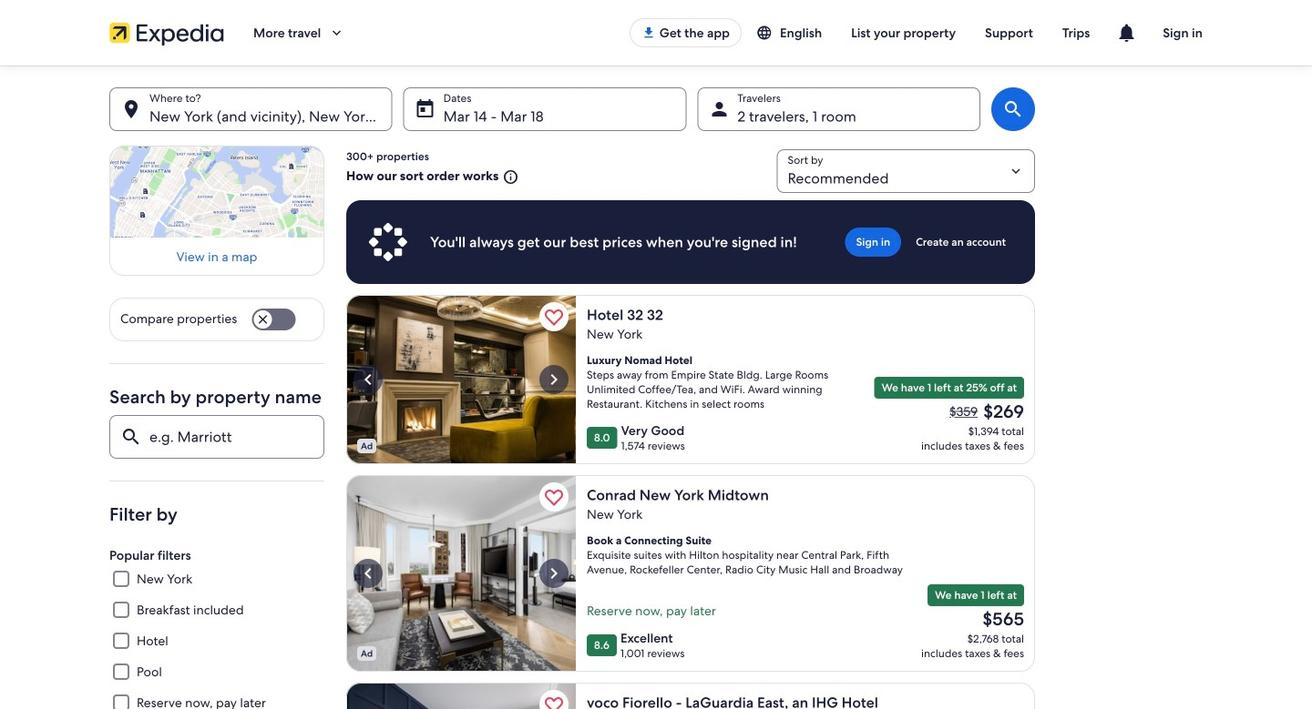 Task type: describe. For each thing, give the bounding box(es) containing it.
small image
[[756, 25, 780, 41]]

download the app button image
[[641, 26, 656, 40]]

show previous image for hotel 32 32 image
[[357, 369, 379, 391]]

show next image for conrad new york midtown image
[[543, 563, 565, 585]]



Task type: locate. For each thing, give the bounding box(es) containing it.
static map image image
[[109, 146, 324, 238]]

communication center icon image
[[1116, 22, 1137, 44]]

show next image for hotel 32 32 image
[[543, 369, 565, 391]]

small image
[[499, 169, 519, 185]]

image 1 of 3. lobby. conrad new york midtown image
[[346, 476, 576, 673]]

show previous image for conrad new york midtown image
[[357, 563, 379, 585]]

search image
[[1002, 98, 1024, 120]]

expedia logo image
[[109, 20, 224, 46]]

more travel image
[[328, 25, 345, 41]]

image 1 of 3. room. voco fiorello - laguardia east, an ihg hotel image
[[346, 683, 576, 710]]

image 1 of 3. lobby. hotel 32 32 image
[[346, 295, 576, 465]]



Task type: vqa. For each thing, say whether or not it's contained in the screenshot.
main content
no



